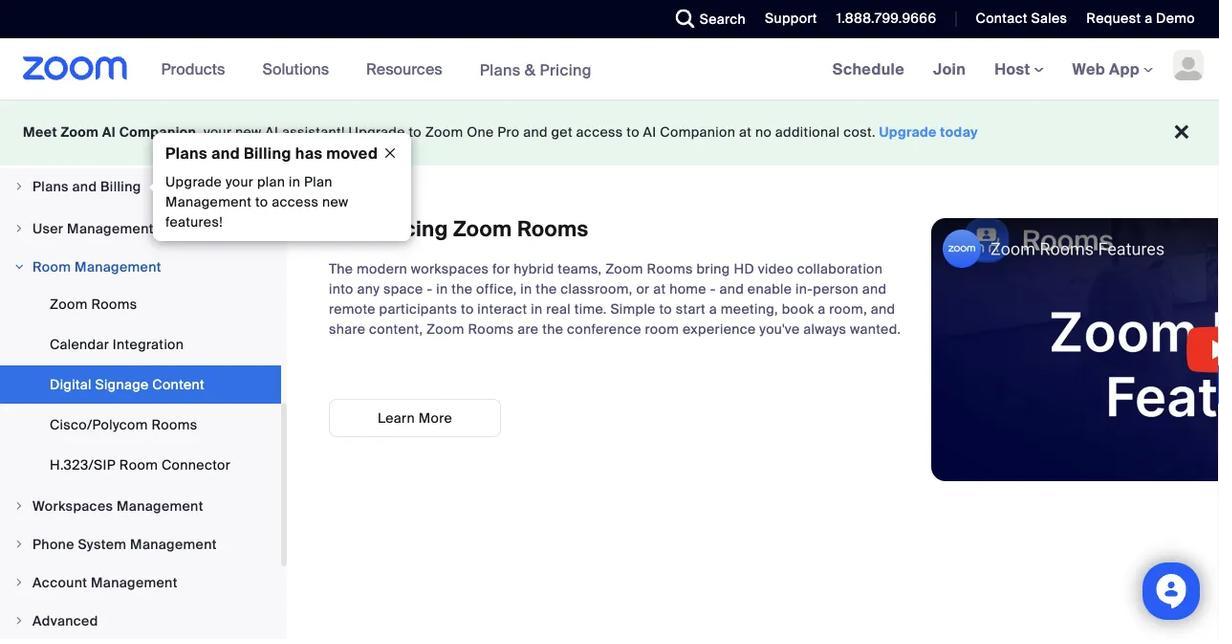 Task type: locate. For each thing, give the bounding box(es) containing it.
rooms
[[517, 216, 589, 243], [647, 260, 693, 278], [91, 295, 137, 313], [468, 320, 514, 338], [152, 416, 198, 433]]

rooms down the interact
[[468, 320, 514, 338]]

right image for account
[[13, 577, 25, 588]]

billing inside menu item
[[100, 177, 141, 195]]

right image left user
[[13, 223, 25, 234]]

1.888.799.9666 button
[[823, 0, 942, 38], [837, 10, 937, 27]]

interact
[[478, 300, 528, 318]]

new down the plan
[[322, 193, 349, 211]]

demo
[[1157, 10, 1196, 27]]

management up room management
[[67, 220, 154, 237]]

contact
[[976, 10, 1028, 27]]

room down user
[[33, 258, 71, 276]]

schedule
[[833, 59, 905, 79]]

right image left room management
[[13, 261, 25, 273]]

or
[[637, 280, 650, 298]]

no
[[756, 123, 772, 141]]

1.888.799.9666 button up schedule link
[[837, 10, 937, 27]]

in right plan
[[289, 173, 301, 191]]

hd
[[734, 260, 755, 278]]

plans down companion, at the left top of the page
[[165, 143, 207, 163]]

right image inside the room management menu item
[[13, 261, 25, 273]]

ai left companion, at the left top of the page
[[102, 123, 116, 141]]

1 horizontal spatial billing
[[244, 143, 291, 163]]

into
[[329, 280, 354, 298]]

1 right image from the top
[[13, 181, 25, 192]]

1 horizontal spatial -
[[710, 280, 716, 298]]

right image left workspaces
[[13, 500, 25, 512]]

right image inside plans and billing menu item
[[13, 181, 25, 192]]

access down the plan
[[272, 193, 319, 211]]

and up the room,
[[863, 280, 887, 298]]

room inside menu item
[[33, 258, 71, 276]]

ai up plans and billing has moved
[[265, 123, 279, 141]]

plans inside product information navigation
[[480, 60, 521, 80]]

1 vertical spatial your
[[226, 173, 254, 191]]

space
[[384, 280, 423, 298]]

2 horizontal spatial plans
[[480, 60, 521, 80]]

your
[[204, 123, 232, 141], [226, 173, 254, 191]]

billing
[[244, 143, 291, 163], [100, 177, 141, 195]]

new up plans and billing has moved
[[235, 123, 262, 141]]

2 vertical spatial plans
[[33, 177, 69, 195]]

3 ai from the left
[[643, 123, 657, 141]]

content,
[[369, 320, 423, 338]]

rooms up hybrid
[[517, 216, 589, 243]]

1 horizontal spatial upgrade
[[349, 123, 405, 141]]

1 vertical spatial access
[[272, 193, 319, 211]]

right image left account
[[13, 577, 25, 588]]

to left the interact
[[461, 300, 474, 318]]

at
[[739, 123, 752, 141], [654, 280, 666, 298]]

products button
[[161, 38, 234, 99]]

close image
[[375, 144, 406, 162]]

0 horizontal spatial new
[[235, 123, 262, 141]]

management down workspaces management menu item
[[130, 535, 217, 553]]

1 horizontal spatial plans
[[165, 143, 207, 163]]

web app button
[[1073, 59, 1154, 79]]

1 vertical spatial plans
[[165, 143, 207, 163]]

right image inside account management "menu item"
[[13, 577, 25, 588]]

a left demo
[[1145, 10, 1153, 27]]

1 vertical spatial at
[[654, 280, 666, 298]]

0 vertical spatial billing
[[244, 143, 291, 163]]

right image inside "phone system management" menu item
[[13, 539, 25, 550]]

right image for workspaces
[[13, 500, 25, 512]]

billing up plan
[[244, 143, 291, 163]]

2 horizontal spatial ai
[[643, 123, 657, 141]]

right image left phone
[[13, 539, 25, 550]]

upgrade inside upgrade your plan in plan management to access new features!
[[165, 173, 222, 191]]

join link
[[919, 38, 981, 99]]

in down the workspaces
[[436, 280, 448, 298]]

sales
[[1032, 10, 1068, 27]]

and
[[523, 123, 548, 141], [211, 143, 240, 163], [72, 177, 97, 195], [720, 280, 744, 298], [863, 280, 887, 298], [871, 300, 896, 318]]

banner
[[0, 38, 1220, 101]]

a up experience
[[710, 300, 718, 318]]

request
[[1087, 10, 1142, 27]]

right image inside user management menu item
[[13, 223, 25, 234]]

0 horizontal spatial billing
[[100, 177, 141, 195]]

0 horizontal spatial access
[[272, 193, 319, 211]]

0 horizontal spatial room
[[33, 258, 71, 276]]

h.323/sip room connector
[[50, 456, 231, 474]]

zoom up or at the top
[[606, 260, 644, 278]]

management up features!
[[165, 193, 252, 211]]

additional
[[776, 123, 840, 141]]

pricing
[[540, 60, 592, 80]]

your left plan
[[226, 173, 254, 191]]

plans inside plans and billing menu item
[[33, 177, 69, 195]]

calendar integration link
[[0, 325, 281, 364]]

right image inside advanced menu item
[[13, 615, 25, 627]]

upgrade
[[349, 123, 405, 141], [880, 123, 937, 141], [165, 173, 222, 191]]

learn more link
[[329, 399, 501, 437]]

share
[[329, 320, 366, 338]]

right image for room
[[13, 261, 25, 273]]

4 right image from the top
[[13, 577, 25, 588]]

upgrade right cost.
[[880, 123, 937, 141]]

a up the "always"
[[818, 300, 826, 318]]

0 vertical spatial your
[[204, 123, 232, 141]]

0 vertical spatial right image
[[13, 181, 25, 192]]

in
[[289, 173, 301, 191], [436, 280, 448, 298], [521, 280, 532, 298], [531, 300, 543, 318]]

advanced menu item
[[0, 603, 281, 639]]

room
[[33, 258, 71, 276], [119, 456, 158, 474]]

&
[[525, 60, 536, 80]]

your up plans and billing has moved
[[204, 123, 232, 141]]

the down the workspaces
[[452, 280, 473, 298]]

introducing zoom rooms
[[329, 216, 589, 243]]

0 vertical spatial access
[[576, 123, 623, 141]]

and up wanted.
[[871, 300, 896, 318]]

plans and billing has moved tooltip
[[148, 133, 411, 241]]

products
[[161, 59, 225, 79]]

for
[[493, 260, 510, 278]]

upgrade up features!
[[165, 173, 222, 191]]

zoom down participants
[[427, 320, 465, 338]]

always
[[804, 320, 847, 338]]

1 vertical spatial right image
[[13, 223, 25, 234]]

zoom inside room management menu
[[50, 295, 88, 313]]

0 vertical spatial at
[[739, 123, 752, 141]]

enable
[[748, 280, 792, 298]]

search button
[[662, 0, 751, 38]]

1 right image from the top
[[13, 261, 25, 273]]

moved
[[327, 143, 378, 163]]

system
[[78, 535, 127, 553]]

room down cisco/polycom rooms link
[[119, 456, 158, 474]]

request a demo
[[1087, 10, 1196, 27]]

features!
[[165, 213, 223, 231]]

pro
[[498, 123, 520, 141]]

0 vertical spatial room
[[33, 258, 71, 276]]

- up participants
[[427, 280, 433, 298]]

upgrade up close icon
[[349, 123, 405, 141]]

and up upgrade your plan in plan management to access new features!
[[211, 143, 240, 163]]

zoom logo image
[[23, 56, 128, 80]]

profile picture image
[[1174, 50, 1204, 80]]

your inside meet zoom ai companion, footer
[[204, 123, 232, 141]]

plans for plans and billing
[[33, 177, 69, 195]]

0 horizontal spatial upgrade
[[165, 173, 222, 191]]

0 horizontal spatial a
[[710, 300, 718, 318]]

plans up user
[[33, 177, 69, 195]]

in left real
[[531, 300, 543, 318]]

the down real
[[543, 320, 564, 338]]

billing for plans and billing has moved
[[244, 143, 291, 163]]

2 ai from the left
[[265, 123, 279, 141]]

5 right image from the top
[[13, 615, 25, 627]]

billing inside tooltip
[[244, 143, 291, 163]]

right image
[[13, 261, 25, 273], [13, 500, 25, 512], [13, 539, 25, 550], [13, 577, 25, 588], [13, 615, 25, 627]]

companion,
[[119, 123, 200, 141]]

2 horizontal spatial a
[[1145, 10, 1153, 27]]

right image down meet
[[13, 181, 25, 192]]

1 horizontal spatial new
[[322, 193, 349, 211]]

ai left companion
[[643, 123, 657, 141]]

account management
[[33, 574, 178, 591]]

1.888.799.9666
[[837, 10, 937, 27]]

plan
[[257, 173, 285, 191]]

any
[[357, 280, 380, 298]]

1 vertical spatial room
[[119, 456, 158, 474]]

0 vertical spatial new
[[235, 123, 262, 141]]

management inside menu item
[[117, 497, 204, 515]]

right image
[[13, 181, 25, 192], [13, 223, 25, 234]]

3 right image from the top
[[13, 539, 25, 550]]

zoom
[[61, 123, 99, 141], [425, 123, 463, 141], [453, 216, 512, 243], [606, 260, 644, 278], [50, 295, 88, 313], [427, 320, 465, 338]]

- down bring
[[710, 280, 716, 298]]

plans inside plans and billing has moved tooltip
[[165, 143, 207, 163]]

1 vertical spatial billing
[[100, 177, 141, 195]]

upgrade your plan in plan management to access new features!
[[165, 173, 349, 231]]

right image inside workspaces management menu item
[[13, 500, 25, 512]]

billing up user management menu item at the top
[[100, 177, 141, 195]]

plans for plans & pricing
[[480, 60, 521, 80]]

the
[[329, 260, 353, 278]]

one
[[467, 123, 494, 141]]

management inside upgrade your plan in plan management to access new features!
[[165, 193, 252, 211]]

1 horizontal spatial room
[[119, 456, 158, 474]]

1 horizontal spatial access
[[576, 123, 623, 141]]

workspaces management menu item
[[0, 488, 281, 524]]

contact sales
[[976, 10, 1068, 27]]

learn
[[378, 409, 415, 427]]

new inside meet zoom ai companion, footer
[[235, 123, 262, 141]]

at left no
[[739, 123, 752, 141]]

rooms up calendar integration
[[91, 295, 137, 313]]

more
[[419, 409, 452, 427]]

to left companion
[[627, 123, 640, 141]]

and inside menu item
[[72, 177, 97, 195]]

zoom up calendar
[[50, 295, 88, 313]]

0 horizontal spatial -
[[427, 280, 433, 298]]

plans and billing
[[33, 177, 141, 195]]

plans left &
[[480, 60, 521, 80]]

access right get
[[576, 123, 623, 141]]

management down "phone system management" menu item
[[91, 574, 178, 591]]

at right or at the top
[[654, 280, 666, 298]]

0 vertical spatial plans
[[480, 60, 521, 80]]

and left get
[[523, 123, 548, 141]]

zoom up the for
[[453, 216, 512, 243]]

user management
[[33, 220, 154, 237]]

2 right image from the top
[[13, 500, 25, 512]]

wanted.
[[851, 320, 902, 338]]

right image left the advanced
[[13, 615, 25, 627]]

remote
[[329, 300, 376, 318]]

and up "user management"
[[72, 177, 97, 195]]

digital signage content link
[[0, 365, 281, 404]]

new
[[235, 123, 262, 141], [322, 193, 349, 211]]

1 horizontal spatial ai
[[265, 123, 279, 141]]

workspaces
[[411, 260, 489, 278]]

management inside "menu item"
[[91, 574, 178, 591]]

management up "zoom rooms" link
[[75, 258, 161, 276]]

0 horizontal spatial at
[[654, 280, 666, 298]]

0 horizontal spatial ai
[[102, 123, 116, 141]]

to down plan
[[255, 193, 268, 211]]

meetings navigation
[[819, 38, 1220, 101]]

solutions button
[[263, 38, 338, 99]]

2 right image from the top
[[13, 223, 25, 234]]

1 horizontal spatial at
[[739, 123, 752, 141]]

new inside upgrade your plan in plan management to access new features!
[[322, 193, 349, 211]]

1 vertical spatial new
[[322, 193, 349, 211]]

0 horizontal spatial plans
[[33, 177, 69, 195]]

management
[[165, 193, 252, 211], [67, 220, 154, 237], [75, 258, 161, 276], [117, 497, 204, 515], [130, 535, 217, 553], [91, 574, 178, 591]]

2 horizontal spatial upgrade
[[880, 123, 937, 141]]

management up "phone system management" menu item
[[117, 497, 204, 515]]

h.323/sip
[[50, 456, 116, 474]]



Task type: describe. For each thing, give the bounding box(es) containing it.
cisco/polycom
[[50, 416, 148, 433]]

right image for phone
[[13, 539, 25, 550]]

rooms up 'home'
[[647, 260, 693, 278]]

zoom right meet
[[61, 123, 99, 141]]

meeting,
[[721, 300, 779, 318]]

conference
[[567, 320, 642, 338]]

account management menu item
[[0, 564, 281, 601]]

search
[[700, 10, 746, 28]]

rooms down content
[[152, 416, 198, 433]]

digital
[[50, 375, 92, 393]]

2 - from the left
[[710, 280, 716, 298]]

today
[[941, 123, 979, 141]]

has
[[295, 143, 323, 163]]

1 - from the left
[[427, 280, 433, 298]]

h.323/sip room connector link
[[0, 446, 281, 484]]

solutions
[[263, 59, 329, 79]]

plan
[[304, 173, 333, 191]]

office,
[[476, 280, 517, 298]]

at inside the modern workspaces for hybrid teams, zoom rooms bring hd video collaboration into any space - in the office, in the classroom, or at home - and enable in-person and remote participants to interact in real time. simple to start a meeting, book a room, and share content, zoom rooms are the conference room experience you've always wanted.
[[654, 280, 666, 298]]

management for user management
[[67, 220, 154, 237]]

the up real
[[536, 280, 557, 298]]

content
[[152, 375, 205, 393]]

book
[[782, 300, 815, 318]]

management for room management
[[75, 258, 161, 276]]

plans for plans and billing has moved
[[165, 143, 207, 163]]

calendar
[[50, 335, 109, 353]]

billing for plans and billing
[[100, 177, 141, 195]]

home
[[670, 280, 707, 298]]

to down resources dropdown button
[[409, 123, 422, 141]]

account
[[33, 574, 87, 591]]

time.
[[575, 300, 607, 318]]

person
[[813, 280, 859, 298]]

your inside upgrade your plan in plan management to access new features!
[[226, 173, 254, 191]]

connector
[[162, 456, 231, 474]]

support
[[765, 10, 818, 27]]

meet
[[23, 123, 57, 141]]

plans and billing menu item
[[0, 168, 281, 209]]

you've
[[760, 320, 800, 338]]

1 ai from the left
[[102, 123, 116, 141]]

1.888.799.9666 button up schedule on the top of page
[[823, 0, 942, 38]]

room,
[[830, 300, 868, 318]]

introducing
[[329, 216, 448, 243]]

hybrid
[[514, 260, 554, 278]]

experience
[[683, 320, 756, 338]]

and inside tooltip
[[211, 143, 240, 163]]

resources button
[[366, 38, 451, 99]]

1 horizontal spatial a
[[818, 300, 826, 318]]

and down hd
[[720, 280, 744, 298]]

zoom left one
[[425, 123, 463, 141]]

digital signage content
[[50, 375, 205, 393]]

phone system management
[[33, 535, 217, 553]]

companion
[[660, 123, 736, 141]]

phone
[[33, 535, 74, 553]]

right image for plans
[[13, 181, 25, 192]]

at inside meet zoom ai companion, footer
[[739, 123, 752, 141]]

meet zoom ai companion, your new ai assistant! upgrade to zoom one pro and get access to ai companion at no additional cost. upgrade today
[[23, 123, 979, 141]]

web
[[1073, 59, 1106, 79]]

room management
[[33, 258, 161, 276]]

in down hybrid
[[521, 280, 532, 298]]

cisco/polycom rooms
[[50, 416, 198, 433]]

bring
[[697, 260, 731, 278]]

modern
[[357, 260, 408, 278]]

classroom,
[[561, 280, 633, 298]]

plans & pricing
[[480, 60, 592, 80]]

host
[[995, 59, 1035, 79]]

get
[[552, 123, 573, 141]]

management for account management
[[91, 574, 178, 591]]

admin menu menu
[[0, 168, 281, 639]]

in inside upgrade your plan in plan management to access new features!
[[289, 173, 301, 191]]

workspaces
[[33, 497, 113, 515]]

and inside meet zoom ai companion, footer
[[523, 123, 548, 141]]

join
[[934, 59, 966, 79]]

cost.
[[844, 123, 876, 141]]

banner containing products
[[0, 38, 1220, 101]]

integration
[[113, 335, 184, 353]]

meet zoom ai companion, footer
[[0, 99, 1220, 165]]

advanced
[[33, 612, 98, 629]]

assistant!
[[282, 123, 345, 141]]

to up room
[[660, 300, 672, 318]]

app
[[1110, 59, 1140, 79]]

management for workspaces management
[[117, 497, 204, 515]]

to inside upgrade your plan in plan management to access new features!
[[255, 193, 268, 211]]

access inside upgrade your plan in plan management to access new features!
[[272, 193, 319, 211]]

room management menu item
[[0, 249, 281, 285]]

video
[[758, 260, 794, 278]]

room inside menu
[[119, 456, 158, 474]]

web app
[[1073, 59, 1140, 79]]

in-
[[796, 280, 813, 298]]

upgrade today link
[[880, 123, 979, 141]]

collaboration
[[798, 260, 883, 278]]

room
[[645, 320, 679, 338]]

workspaces management
[[33, 497, 204, 515]]

right image for user
[[13, 223, 25, 234]]

schedule link
[[819, 38, 919, 99]]

participants
[[379, 300, 458, 318]]

start
[[676, 300, 706, 318]]

product information navigation
[[147, 38, 606, 101]]

plans and billing has moved
[[165, 143, 378, 163]]

phone system management menu item
[[0, 526, 281, 563]]

access inside meet zoom ai companion, footer
[[576, 123, 623, 141]]

cisco/polycom rooms link
[[0, 406, 281, 444]]

calendar integration
[[50, 335, 184, 353]]

real
[[546, 300, 571, 318]]

simple
[[611, 300, 656, 318]]

user
[[33, 220, 63, 237]]

user management menu item
[[0, 210, 281, 247]]

room management menu
[[0, 285, 281, 486]]

signage
[[95, 375, 149, 393]]

the modern workspaces for hybrid teams, zoom rooms bring hd video collaboration into any space - in the office, in the classroom, or at home - and enable in-person and remote participants to interact in real time. simple to start a meeting, book a room, and share content, zoom rooms are the conference room experience you've always wanted.
[[329, 260, 902, 338]]



Task type: vqa. For each thing, say whether or not it's contained in the screenshot.
6th MENU ITEM from the bottom of the Admin Menu MENU
no



